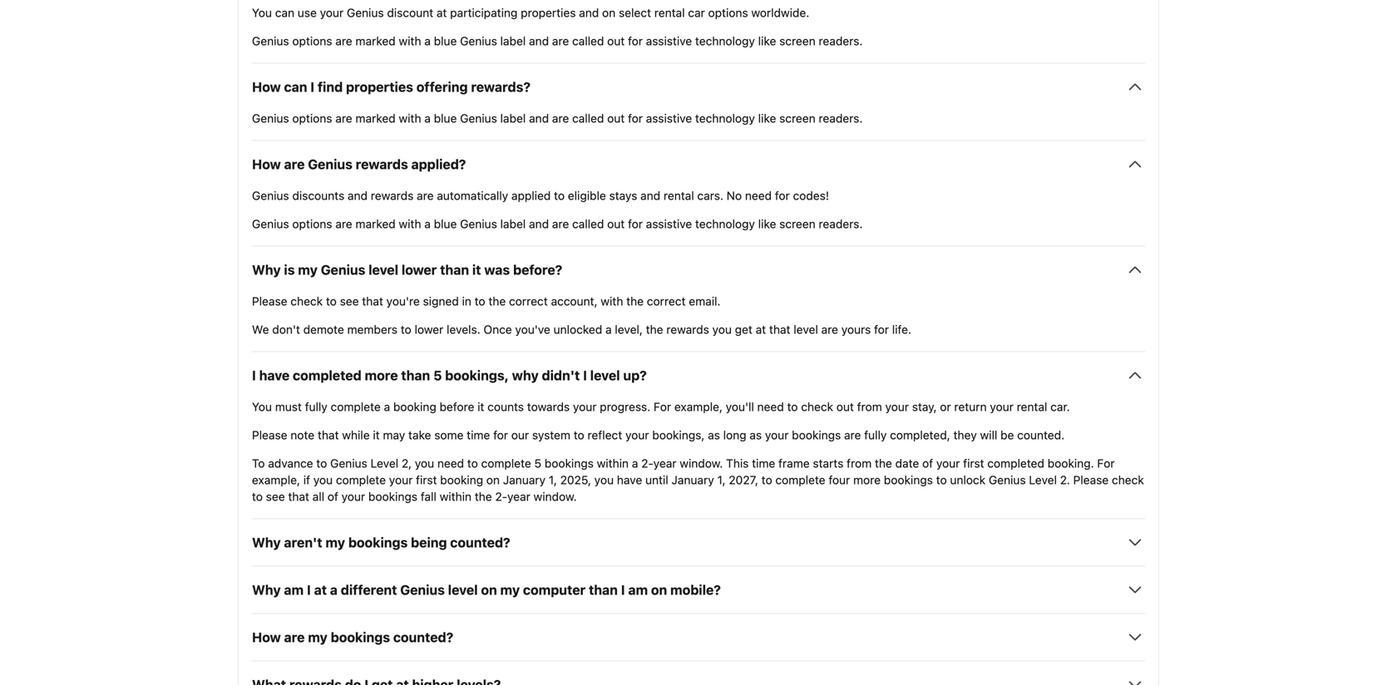 Task type: vqa. For each thing, say whether or not it's contained in the screenshot.
top the example,
yes



Task type: describe. For each thing, give the bounding box(es) containing it.
2 vertical spatial rewards
[[666, 323, 709, 336]]

1 horizontal spatial of
[[922, 456, 933, 470]]

2 marked from the top
[[356, 111, 396, 125]]

and down "how are genius rewards applied?"
[[348, 189, 368, 202]]

0 horizontal spatial than
[[401, 367, 430, 383]]

please for please check to see that you're signed in to the correct account, with the correct email.
[[252, 294, 287, 308]]

they
[[953, 428, 977, 442]]

note
[[291, 428, 314, 442]]

1 horizontal spatial within
[[597, 456, 629, 470]]

booking.
[[1048, 456, 1094, 470]]

screen for for
[[779, 217, 816, 231]]

0 vertical spatial need
[[745, 189, 772, 202]]

i right didn't
[[583, 367, 587, 383]]

must
[[275, 400, 302, 414]]

before?
[[513, 262, 562, 278]]

need inside to advance to genius level 2, you need to complete 5 bookings within a 2-year window. this time frame starts from the date of your first completed booking. for example, if you complete your first booking on january 1, 2025, you have until january 1, 2027, to complete four more bookings to unlock genius level 2. please check to see that all of your bookings fall within the 2-year window.
[[437, 456, 464, 470]]

cars.
[[697, 189, 723, 202]]

1 horizontal spatial year
[[653, 456, 677, 470]]

my for counted?
[[308, 629, 327, 645]]

a up why is my genius level lower than it was before?
[[424, 217, 431, 231]]

reflect
[[588, 428, 622, 442]]

on left the select
[[602, 6, 616, 19]]

out down the select
[[607, 34, 625, 48]]

please inside to advance to genius level 2, you need to complete 5 bookings within a 2-year window. this time frame starts from the date of your first completed booking. for example, if you complete your first booking on january 1, 2025, you have until january 1, 2027, to complete four more bookings to unlock genius level 2. please check to see that all of your bookings fall within the 2-year window.
[[1073, 473, 1109, 487]]

may
[[383, 428, 405, 442]]

0 vertical spatial first
[[963, 456, 984, 470]]

to down to
[[252, 490, 263, 503]]

assistive for rental
[[646, 217, 692, 231]]

car
[[688, 6, 705, 19]]

see inside to advance to genius level 2, you need to complete 5 bookings within a 2-year window. this time frame starts from the date of your first completed booking. for example, if you complete your first booking on january 1, 2025, you have until january 1, 2027, to complete four more bookings to unlock genius level 2. please check to see that all of your bookings fall within the 2-year window.
[[266, 490, 285, 503]]

1 horizontal spatial window.
[[680, 456, 723, 470]]

i down aren't
[[307, 582, 311, 598]]

members
[[347, 323, 398, 336]]

our
[[511, 428, 529, 442]]

2,
[[402, 456, 412, 470]]

was
[[484, 262, 510, 278]]

bookings down date
[[884, 473, 933, 487]]

1 horizontal spatial level
[[1029, 473, 1057, 487]]

long
[[723, 428, 746, 442]]

can for you
[[275, 6, 294, 19]]

discounts
[[292, 189, 344, 202]]

rewards?
[[471, 79, 531, 95]]

your left "stay,"
[[885, 400, 909, 414]]

why is my genius level lower than it was before? button
[[252, 260, 1145, 280]]

some
[[434, 428, 464, 442]]

to
[[252, 456, 265, 470]]

complete down while
[[336, 473, 386, 487]]

have inside dropdown button
[[259, 367, 290, 383]]

how are genius rewards applied? button
[[252, 154, 1145, 174]]

no
[[727, 189, 742, 202]]

1 horizontal spatial bookings,
[[652, 428, 705, 442]]

2 assistive from the top
[[646, 111, 692, 125]]

codes!
[[793, 189, 829, 202]]

to down before
[[467, 456, 478, 470]]

to right 2027,
[[761, 473, 772, 487]]

options right car
[[708, 6, 748, 19]]

time inside to advance to genius level 2, you need to complete 5 bookings within a 2-year window. this time frame starts from the date of your first completed booking. for example, if you complete your first booking on january 1, 2025, you have until january 1, 2027, to complete four more bookings to unlock genius level 2. please check to see that all of your bookings fall within the 2-year window.
[[752, 456, 775, 470]]

select
[[619, 6, 651, 19]]

up?
[[623, 367, 647, 383]]

bookings up starts
[[792, 428, 841, 442]]

aren't
[[284, 535, 322, 550]]

fall
[[421, 490, 436, 503]]

2.
[[1060, 473, 1070, 487]]

rewards for applied?
[[356, 156, 408, 172]]

return
[[954, 400, 987, 414]]

discount
[[387, 6, 433, 19]]

it for counts
[[477, 400, 484, 414]]

how can i find properties offering rewards? button
[[252, 77, 1145, 97]]

rewards for are
[[371, 189, 414, 202]]

frame
[[778, 456, 810, 470]]

2 genius options are marked with a blue genius label and are called out for assistive technology like screen readers. from the top
[[252, 111, 863, 125]]

all
[[312, 490, 324, 503]]

out up starts
[[836, 400, 854, 414]]

2 am from the left
[[628, 582, 648, 598]]

0 horizontal spatial window.
[[534, 490, 577, 503]]

advance
[[268, 456, 313, 470]]

more inside to advance to genius level 2, you need to complete 5 bookings within a 2-year window. this time frame starts from the date of your first completed booking. for example, if you complete your first booking on january 1, 2025, you have until january 1, 2027, to complete four more bookings to unlock genius level 2. please check to see that all of your bookings fall within the 2-year window.
[[853, 473, 881, 487]]

yours
[[841, 323, 871, 336]]

your up frame
[[765, 428, 789, 442]]

how can i find properties offering rewards?
[[252, 79, 531, 95]]

bookings left fall
[[368, 490, 417, 503]]

2 horizontal spatial than
[[589, 582, 618, 598]]

like for for
[[758, 217, 776, 231]]

and left the select
[[579, 6, 599, 19]]

example, inside to advance to genius level 2, you need to complete 5 bookings within a 2-year window. this time frame starts from the date of your first completed booking. for example, if you complete your first booking on january 1, 2025, you have until january 1, 2027, to complete four more bookings to unlock genius level 2. please check to see that all of your bookings fall within the 2-year window.
[[252, 473, 300, 487]]

that up members
[[362, 294, 383, 308]]

are inside how are genius rewards applied? dropdown button
[[284, 156, 305, 172]]

out down stays
[[607, 217, 625, 231]]

stay,
[[912, 400, 937, 414]]

we don't demote members to lower levels. once you've unlocked a level, the rewards you get at that level are yours for life.
[[252, 323, 911, 336]]

your right "all"
[[342, 490, 365, 503]]

eligible
[[568, 189, 606, 202]]

you for you must fully complete a booking before it counts towards your progress. for example, you'll need to check out from your stay, or return your rental car.
[[252, 400, 272, 414]]

more inside dropdown button
[[365, 367, 398, 383]]

with down discount
[[399, 34, 421, 48]]

genius options are marked with a blue genius label and are called out for assistive technology like screen readers. for properties
[[252, 34, 863, 48]]

be
[[1000, 428, 1014, 442]]

life.
[[892, 323, 911, 336]]

didn't
[[542, 367, 580, 383]]

bookings up 2025,
[[545, 456, 594, 470]]

signed
[[423, 294, 459, 308]]

genius inside how are genius rewards applied? dropdown button
[[308, 156, 352, 172]]

0 horizontal spatial booking
[[393, 400, 436, 414]]

to up demote
[[326, 294, 337, 308]]

complete down 'our'
[[481, 456, 531, 470]]

2 screen from the top
[[779, 111, 816, 125]]

i left find
[[310, 79, 314, 95]]

to advance to genius level 2, you need to complete 5 bookings within a 2-year window. this time frame starts from the date of your first completed booking. for example, if you complete your first booking on january 1, 2025, you have until january 1, 2027, to complete four more bookings to unlock genius level 2. please check to see that all of your bookings fall within the 2-year window.
[[252, 456, 1144, 503]]

options down find
[[292, 111, 332, 125]]

2 horizontal spatial at
[[756, 323, 766, 336]]

genius inside why is my genius level lower than it was before? dropdown button
[[321, 262, 365, 278]]

bookings inside dropdown button
[[348, 535, 408, 550]]

your right use
[[320, 6, 344, 19]]

1 1, from the left
[[549, 473, 557, 487]]

to left reflect
[[574, 428, 584, 442]]

to left unlock
[[936, 473, 947, 487]]

you right 2025,
[[594, 473, 614, 487]]

date
[[895, 456, 919, 470]]

1 horizontal spatial properties
[[521, 6, 576, 19]]

account,
[[551, 294, 598, 308]]

i have completed more than 5 bookings, why didn't i level up?
[[252, 367, 647, 383]]

on left computer
[[481, 582, 497, 598]]

please for please note that while it may take some time for our system to reflect your bookings, as long as your bookings are fully completed, they will be counted.
[[252, 428, 287, 442]]

the up once at the top left of page
[[488, 294, 506, 308]]

2 blue from the top
[[434, 111, 457, 125]]

that inside to advance to genius level 2, you need to complete 5 bookings within a 2-year window. this time frame starts from the date of your first completed booking. for example, if you complete your first booking on january 1, 2025, you have until january 1, 2027, to complete four more bookings to unlock genius level 2. please check to see that all of your bookings fall within the 2-year window.
[[288, 490, 309, 503]]

a inside why am i at a different genius level on my computer than i am on mobile? dropdown button
[[330, 582, 338, 598]]

you right 2,
[[415, 456, 434, 470]]

a inside to advance to genius level 2, you need to complete 5 bookings within a 2-year window. this time frame starts from the date of your first completed booking. for example, if you complete your first booking on january 1, 2025, you have until january 1, 2027, to complete four more bookings to unlock genius level 2. please check to see that all of your bookings fall within the 2-year window.
[[632, 456, 638, 470]]

2 vertical spatial it
[[373, 428, 380, 442]]

how are my bookings counted?
[[252, 629, 453, 645]]

your up the be
[[990, 400, 1014, 414]]

i have completed more than 5 bookings, why didn't i level up? button
[[252, 365, 1145, 385]]

2 as from the left
[[750, 428, 762, 442]]

and down rewards?
[[529, 111, 549, 125]]

1 horizontal spatial check
[[801, 400, 833, 414]]

before
[[440, 400, 474, 414]]

why for why is my genius level lower than it was before?
[[252, 262, 281, 278]]

why aren't my bookings being counted? button
[[252, 532, 1145, 552]]

with down how can i find properties offering rewards?
[[399, 111, 421, 125]]

0 vertical spatial for
[[654, 400, 671, 414]]

you must fully complete a booking before it counts towards your progress. for example, you'll need to check out from your stay, or return your rental car.
[[252, 400, 1070, 414]]

that right "note"
[[318, 428, 339, 442]]

1 vertical spatial 2-
[[495, 490, 507, 503]]

for down how can i find properties offering rewards? dropdown button
[[628, 111, 643, 125]]

counted? inside how are my bookings counted? 'dropdown button'
[[393, 629, 453, 645]]

to down you're
[[401, 323, 411, 336]]

the up level,
[[626, 294, 644, 308]]

your up reflect
[[573, 400, 597, 414]]

until
[[645, 473, 668, 487]]

2 vertical spatial rental
[[1017, 400, 1047, 414]]

why
[[512, 367, 539, 383]]

mobile?
[[670, 582, 721, 598]]

is
[[284, 262, 295, 278]]

2 readers. from the top
[[819, 111, 863, 125]]

take
[[408, 428, 431, 442]]

2 january from the left
[[671, 473, 714, 487]]

0 vertical spatial example,
[[674, 400, 723, 414]]

don't
[[272, 323, 300, 336]]

and down the genius discounts and rewards are automatically applied to eligible stays and rental cars. no need for codes!
[[529, 217, 549, 231]]

worldwide.
[[751, 6, 809, 19]]

the left date
[[875, 456, 892, 470]]

for left codes!
[[775, 189, 790, 202]]

will
[[980, 428, 997, 442]]

2027,
[[729, 473, 758, 487]]

completed inside dropdown button
[[293, 367, 362, 383]]

for left life.
[[874, 323, 889, 336]]

genius discounts and rewards are automatically applied to eligible stays and rental cars. no need for codes!
[[252, 189, 829, 202]]

the right level,
[[646, 323, 663, 336]]

on inside to advance to genius level 2, you need to complete 5 bookings within a 2-year window. this time frame starts from the date of your first completed booking. for example, if you complete your first booking on january 1, 2025, you have until january 1, 2027, to complete four more bookings to unlock genius level 2. please check to see that all of your bookings fall within the 2-year window.
[[486, 473, 500, 487]]

called for eligible
[[572, 217, 604, 231]]

0 horizontal spatial year
[[507, 490, 530, 503]]

counts
[[487, 400, 524, 414]]

for left 'our'
[[493, 428, 508, 442]]

0 vertical spatial than
[[440, 262, 469, 278]]

your up unlock
[[936, 456, 960, 470]]

1 vertical spatial need
[[757, 400, 784, 414]]

and down you can use your genius discount at participating properties and on select rental car options worldwide.
[[529, 34, 549, 48]]

a down discount
[[424, 34, 431, 48]]

are inside how are my bookings counted? 'dropdown button'
[[284, 629, 305, 645]]

car.
[[1050, 400, 1070, 414]]

1 vertical spatial rental
[[664, 189, 694, 202]]

you left get
[[712, 323, 732, 336]]

different
[[341, 582, 397, 598]]

please check to see that you're signed in to the correct account, with the correct email.
[[252, 294, 721, 308]]

applied?
[[411, 156, 466, 172]]

that right get
[[769, 323, 790, 336]]

we
[[252, 323, 269, 336]]

2025,
[[560, 473, 591, 487]]

0 vertical spatial rental
[[654, 6, 685, 19]]

you're
[[386, 294, 420, 308]]

offering
[[416, 79, 468, 95]]

your down 2,
[[389, 473, 413, 487]]

use
[[298, 6, 317, 19]]

0 vertical spatial see
[[340, 294, 359, 308]]

to right the advance
[[316, 456, 327, 470]]

progress.
[[600, 400, 650, 414]]

0 horizontal spatial first
[[416, 473, 437, 487]]

why am i at a different genius level on my computer than i am on mobile? button
[[252, 580, 1145, 600]]

from inside to advance to genius level 2, you need to complete 5 bookings within a 2-year window. this time frame starts from the date of your first completed booking. for example, if you complete your first booking on january 1, 2025, you have until january 1, 2027, to complete four more bookings to unlock genius level 2. please check to see that all of your bookings fall within the 2-year window.
[[847, 456, 872, 470]]

completed,
[[890, 428, 950, 442]]

genius options are marked with a blue genius label and are called out for assistive technology like screen readers. for eligible
[[252, 217, 863, 231]]

a down offering
[[424, 111, 431, 125]]

counted? inside why aren't my bookings being counted? dropdown button
[[450, 535, 510, 550]]

counted.
[[1017, 428, 1065, 442]]

you've
[[515, 323, 550, 336]]

marked for your
[[356, 34, 396, 48]]



Task type: locate. For each thing, give the bounding box(es) containing it.
booking inside to advance to genius level 2, you need to complete 5 bookings within a 2-year window. this time frame starts from the date of your first completed booking. for example, if you complete your first booking on january 1, 2025, you have until january 1, 2027, to complete four more bookings to unlock genius level 2. please check to see that all of your bookings fall within the 2-year window.
[[440, 473, 483, 487]]

0 vertical spatial technology
[[695, 34, 755, 48]]

0 vertical spatial how
[[252, 79, 281, 95]]

completed
[[293, 367, 362, 383], [987, 456, 1044, 470]]

within
[[597, 456, 629, 470], [440, 490, 471, 503]]

blue
[[434, 34, 457, 48], [434, 111, 457, 125], [434, 217, 457, 231]]

blue for automatically
[[434, 217, 457, 231]]

booking
[[393, 400, 436, 414], [440, 473, 483, 487]]

lower inside dropdown button
[[402, 262, 437, 278]]

technology down no
[[695, 217, 755, 231]]

1 vertical spatial technology
[[695, 111, 755, 125]]

unlock
[[950, 473, 986, 487]]

0 vertical spatial screen
[[779, 34, 816, 48]]

lower for than
[[402, 262, 437, 278]]

as left 'long'
[[708, 428, 720, 442]]

assistive for select
[[646, 34, 692, 48]]

1 vertical spatial first
[[416, 473, 437, 487]]

participating
[[450, 6, 518, 19]]

1 horizontal spatial 1,
[[717, 473, 726, 487]]

0 vertical spatial 2-
[[641, 456, 653, 470]]

or
[[940, 400, 951, 414]]

four
[[829, 473, 850, 487]]

0 vertical spatial of
[[922, 456, 933, 470]]

blue up offering
[[434, 34, 457, 48]]

lower for levels.
[[415, 323, 443, 336]]

1 vertical spatial at
[[756, 323, 766, 336]]

i right computer
[[621, 582, 625, 598]]

1 horizontal spatial as
[[750, 428, 762, 442]]

the right fall
[[475, 490, 492, 503]]

can inside dropdown button
[[284, 79, 307, 95]]

are
[[335, 34, 352, 48], [552, 34, 569, 48], [335, 111, 352, 125], [552, 111, 569, 125], [284, 156, 305, 172], [417, 189, 434, 202], [335, 217, 352, 231], [552, 217, 569, 231], [821, 323, 838, 336], [844, 428, 861, 442], [284, 629, 305, 645]]

your down "progress."
[[625, 428, 649, 442]]

it inside dropdown button
[[472, 262, 481, 278]]

demote
[[303, 323, 344, 336]]

1 like from the top
[[758, 34, 776, 48]]

1 vertical spatial window.
[[534, 490, 577, 503]]

3 label from the top
[[500, 217, 526, 231]]

0 horizontal spatial more
[[365, 367, 398, 383]]

i down we
[[252, 367, 256, 383]]

0 horizontal spatial of
[[328, 490, 338, 503]]

0 vertical spatial from
[[857, 400, 882, 414]]

first
[[963, 456, 984, 470], [416, 473, 437, 487]]

1 vertical spatial you
[[252, 400, 272, 414]]

first up unlock
[[963, 456, 984, 470]]

window.
[[680, 456, 723, 470], [534, 490, 577, 503]]

stays
[[609, 189, 637, 202]]

2 vertical spatial label
[[500, 217, 526, 231]]

why am i at a different genius level on my computer than i am on mobile?
[[252, 582, 721, 598]]

you right if
[[313, 473, 333, 487]]

with up why is my genius level lower than it was before?
[[399, 217, 421, 231]]

0 vertical spatial genius options are marked with a blue genius label and are called out for assistive technology like screen readers.
[[252, 34, 863, 48]]

need down some
[[437, 456, 464, 470]]

am left the mobile?
[[628, 582, 648, 598]]

5
[[433, 367, 442, 383], [534, 456, 541, 470]]

if
[[303, 473, 310, 487]]

0 vertical spatial lower
[[402, 262, 437, 278]]

example,
[[674, 400, 723, 414], [252, 473, 300, 487]]

1 horizontal spatial first
[[963, 456, 984, 470]]

level left 2.
[[1029, 473, 1057, 487]]

my inside 'dropdown button'
[[308, 629, 327, 645]]

how are genius rewards applied?
[[252, 156, 466, 172]]

1 vertical spatial see
[[266, 490, 285, 503]]

0 vertical spatial please
[[252, 294, 287, 308]]

please note that while it may take some time for our system to reflect your bookings, as long as your bookings are fully completed, they will be counted.
[[252, 428, 1065, 442]]

more right four
[[853, 473, 881, 487]]

bookings, up before
[[445, 367, 509, 383]]

readers. for you can use your genius discount at participating properties and on select rental car options worldwide.
[[819, 34, 863, 48]]

3 technology from the top
[[695, 217, 755, 231]]

window. left this
[[680, 456, 723, 470]]

1 vertical spatial check
[[801, 400, 833, 414]]

january right until
[[671, 473, 714, 487]]

check inside to advance to genius level 2, you need to complete 5 bookings within a 2-year window. this time frame starts from the date of your first completed booking. for example, if you complete your first booking on january 1, 2025, you have until january 1, 2027, to complete four more bookings to unlock genius level 2. please check to see that all of your bookings fall within the 2-year window.
[[1112, 473, 1144, 487]]

to
[[554, 189, 565, 202], [326, 294, 337, 308], [475, 294, 485, 308], [401, 323, 411, 336], [787, 400, 798, 414], [574, 428, 584, 442], [316, 456, 327, 470], [467, 456, 478, 470], [761, 473, 772, 487], [936, 473, 947, 487], [252, 490, 263, 503]]

than
[[440, 262, 469, 278], [401, 367, 430, 383], [589, 582, 618, 598]]

label for participating
[[500, 34, 526, 48]]

a left level,
[[605, 323, 612, 336]]

at inside dropdown button
[[314, 582, 327, 598]]

1 vertical spatial year
[[507, 490, 530, 503]]

computer
[[523, 582, 586, 598]]

can for how
[[284, 79, 307, 95]]

2 vertical spatial genius options are marked with a blue genius label and are called out for assistive technology like screen readers.
[[252, 217, 863, 231]]

2 like from the top
[[758, 111, 776, 125]]

for up the please note that while it may take some time for our system to reflect your bookings, as long as your bookings are fully completed, they will be counted.
[[654, 400, 671, 414]]

1 readers. from the top
[[819, 34, 863, 48]]

check right 2.
[[1112, 473, 1144, 487]]

2 vertical spatial at
[[314, 582, 327, 598]]

3 how from the top
[[252, 629, 281, 645]]

0 horizontal spatial completed
[[293, 367, 362, 383]]

it right before
[[477, 400, 484, 414]]

first up fall
[[416, 473, 437, 487]]

genius options are marked with a blue genius label and are called out for assistive technology like screen readers.
[[252, 34, 863, 48], [252, 111, 863, 125], [252, 217, 863, 231]]

like for worldwide.
[[758, 34, 776, 48]]

it
[[472, 262, 481, 278], [477, 400, 484, 414], [373, 428, 380, 442]]

1 horizontal spatial more
[[853, 473, 881, 487]]

options down discounts
[[292, 217, 332, 231]]

year
[[653, 456, 677, 470], [507, 490, 530, 503]]

1 vertical spatial assistive
[[646, 111, 692, 125]]

2 vertical spatial readers.
[[819, 217, 863, 231]]

genius options are marked with a blue genius label and are called out for assistive technology like screen readers. down the genius discounts and rewards are automatically applied to eligible stays and rental cars. no need for codes!
[[252, 217, 863, 231]]

how for how are genius rewards applied?
[[252, 156, 281, 172]]

1 horizontal spatial 5
[[534, 456, 541, 470]]

0 vertical spatial rewards
[[356, 156, 408, 172]]

genius inside why am i at a different genius level on my computer than i am on mobile? dropdown button
[[400, 582, 445, 598]]

0 vertical spatial fully
[[305, 400, 328, 414]]

0 horizontal spatial for
[[654, 400, 671, 414]]

technology down car
[[695, 34, 755, 48]]

0 vertical spatial completed
[[293, 367, 362, 383]]

need right no
[[745, 189, 772, 202]]

level
[[371, 456, 398, 470], [1029, 473, 1057, 487]]

my for being
[[325, 535, 345, 550]]

1 vertical spatial like
[[758, 111, 776, 125]]

it for was
[[472, 262, 481, 278]]

2 1, from the left
[[717, 473, 726, 487]]

applied
[[511, 189, 551, 202]]

1 vertical spatial screen
[[779, 111, 816, 125]]

counted?
[[450, 535, 510, 550], [393, 629, 453, 645]]

at
[[437, 6, 447, 19], [756, 323, 766, 336], [314, 582, 327, 598]]

2- up until
[[641, 456, 653, 470]]

within right fall
[[440, 490, 471, 503]]

why aren't my bookings being counted?
[[252, 535, 510, 550]]

3 screen from the top
[[779, 217, 816, 231]]

1 how from the top
[[252, 79, 281, 95]]

label down applied
[[500, 217, 526, 231]]

1 vertical spatial from
[[847, 456, 872, 470]]

like
[[758, 34, 776, 48], [758, 111, 776, 125], [758, 217, 776, 231]]

than up in
[[440, 262, 469, 278]]

more
[[365, 367, 398, 383], [853, 473, 881, 487]]

my inside dropdown button
[[325, 535, 345, 550]]

5 inside to advance to genius level 2, you need to complete 5 bookings within a 2-year window. this time frame starts from the date of your first completed booking. for example, if you complete your first booking on january 1, 2025, you have until january 1, 2027, to complete four more bookings to unlock genius level 2. please check to see that all of your bookings fall within the 2-year window.
[[534, 456, 541, 470]]

1 vertical spatial time
[[752, 456, 775, 470]]

why for why am i at a different genius level on my computer than i am on mobile?
[[252, 582, 281, 598]]

why is my genius level lower than it was before?
[[252, 262, 562, 278]]

2 vertical spatial technology
[[695, 217, 755, 231]]

for
[[654, 400, 671, 414], [1097, 456, 1115, 470]]

0 horizontal spatial within
[[440, 490, 471, 503]]

to left eligible
[[554, 189, 565, 202]]

3 called from the top
[[572, 217, 604, 231]]

2 vertical spatial assistive
[[646, 217, 692, 231]]

assistive
[[646, 34, 692, 48], [646, 111, 692, 125], [646, 217, 692, 231]]

2 horizontal spatial check
[[1112, 473, 1144, 487]]

1 vertical spatial level
[[1029, 473, 1057, 487]]

this
[[726, 456, 749, 470]]

bookings, inside dropdown button
[[445, 367, 509, 383]]

3 why from the top
[[252, 582, 281, 598]]

once
[[484, 323, 512, 336]]

from left "stay,"
[[857, 400, 882, 414]]

assistive down how can i find properties offering rewards? dropdown button
[[646, 111, 692, 125]]

at right discount
[[437, 6, 447, 19]]

see up members
[[340, 294, 359, 308]]

complete up while
[[331, 400, 381, 414]]

correct up you've
[[509, 294, 548, 308]]

0 horizontal spatial at
[[314, 582, 327, 598]]

1 genius options are marked with a blue genius label and are called out for assistive technology like screen readers. from the top
[[252, 34, 863, 48]]

1 why from the top
[[252, 262, 281, 278]]

properties right participating on the top
[[521, 6, 576, 19]]

technology for no
[[695, 217, 755, 231]]

1 vertical spatial why
[[252, 535, 281, 550]]

0 horizontal spatial level
[[371, 456, 398, 470]]

check
[[291, 294, 323, 308], [801, 400, 833, 414], [1112, 473, 1144, 487]]

1 vertical spatial completed
[[987, 456, 1044, 470]]

time up 2027,
[[752, 456, 775, 470]]

1 technology from the top
[[695, 34, 755, 48]]

you'll
[[726, 400, 754, 414]]

0 vertical spatial readers.
[[819, 34, 863, 48]]

marked for rewards
[[356, 217, 396, 231]]

a up 'may'
[[384, 400, 390, 414]]

3 readers. from the top
[[819, 217, 863, 231]]

0 horizontal spatial see
[[266, 490, 285, 503]]

your
[[320, 6, 344, 19], [573, 400, 597, 414], [885, 400, 909, 414], [990, 400, 1014, 414], [625, 428, 649, 442], [765, 428, 789, 442], [936, 456, 960, 470], [389, 473, 413, 487], [342, 490, 365, 503]]

2 why from the top
[[252, 535, 281, 550]]

completed inside to advance to genius level 2, you need to complete 5 bookings within a 2-year window. this time frame starts from the date of your first completed booking. for example, if you complete your first booking on january 1, 2025, you have until january 1, 2027, to complete four more bookings to unlock genius level 2. please check to see that all of your bookings fall within the 2-year window.
[[987, 456, 1044, 470]]

3 genius options are marked with a blue genius label and are called out for assistive technology like screen readers. from the top
[[252, 217, 863, 231]]

level,
[[615, 323, 643, 336]]

you left use
[[252, 6, 272, 19]]

more down members
[[365, 367, 398, 383]]

need right you'll
[[757, 400, 784, 414]]

how inside 'dropdown button'
[[252, 629, 281, 645]]

0 horizontal spatial january
[[503, 473, 546, 487]]

you
[[252, 6, 272, 19], [252, 400, 272, 414]]

2 vertical spatial marked
[[356, 217, 396, 231]]

technology for car
[[695, 34, 755, 48]]

how for how can i find properties offering rewards?
[[252, 79, 281, 95]]

year up until
[[653, 456, 677, 470]]

3 marked from the top
[[356, 217, 396, 231]]

rental left car.
[[1017, 400, 1047, 414]]

at right get
[[756, 323, 766, 336]]

time right some
[[467, 428, 490, 442]]

my
[[298, 262, 318, 278], [325, 535, 345, 550], [500, 582, 520, 598], [308, 629, 327, 645]]

1 you from the top
[[252, 6, 272, 19]]

rental left car
[[654, 6, 685, 19]]

2 technology from the top
[[695, 111, 755, 125]]

1 vertical spatial properties
[[346, 79, 413, 95]]

a
[[424, 34, 431, 48], [424, 111, 431, 125], [424, 217, 431, 231], [605, 323, 612, 336], [384, 400, 390, 414], [632, 456, 638, 470], [330, 582, 338, 598]]

with
[[399, 34, 421, 48], [399, 111, 421, 125], [399, 217, 421, 231], [601, 294, 623, 308]]

to right in
[[475, 294, 485, 308]]

1 vertical spatial for
[[1097, 456, 1115, 470]]

on left the mobile?
[[651, 582, 667, 598]]

called
[[572, 34, 604, 48], [572, 111, 604, 125], [572, 217, 604, 231]]

1 assistive from the top
[[646, 34, 692, 48]]

lower
[[402, 262, 437, 278], [415, 323, 443, 336]]

blue for discount
[[434, 34, 457, 48]]

1 horizontal spatial 2-
[[641, 456, 653, 470]]

2 correct from the left
[[647, 294, 686, 308]]

marked down discount
[[356, 34, 396, 48]]

0 vertical spatial label
[[500, 34, 526, 48]]

label down rewards?
[[500, 111, 526, 125]]

0 vertical spatial window.
[[680, 456, 723, 470]]

example, down the advance
[[252, 473, 300, 487]]

1 vertical spatial fully
[[864, 428, 887, 442]]

please right 2.
[[1073, 473, 1109, 487]]

1 horizontal spatial at
[[437, 6, 447, 19]]

starts
[[813, 456, 844, 470]]

towards
[[527, 400, 570, 414]]

1 vertical spatial counted?
[[393, 629, 453, 645]]

1 vertical spatial marked
[[356, 111, 396, 125]]

how for how are my bookings counted?
[[252, 629, 281, 645]]

options down use
[[292, 34, 332, 48]]

for right booking.
[[1097, 456, 1115, 470]]

rewards inside dropdown button
[[356, 156, 408, 172]]

have inside to advance to genius level 2, you need to complete 5 bookings within a 2-year window. this time frame starts from the date of your first completed booking. for example, if you complete your first booking on january 1, 2025, you have until january 1, 2027, to complete four more bookings to unlock genius level 2. please check to see that all of your bookings fall within the 2-year window.
[[617, 473, 642, 487]]

level left 2,
[[371, 456, 398, 470]]

how are my bookings counted? button
[[252, 627, 1145, 647]]

rewards down "how are genius rewards applied?"
[[371, 189, 414, 202]]

1 vertical spatial genius options are marked with a blue genius label and are called out for assistive technology like screen readers.
[[252, 111, 863, 125]]

0 vertical spatial properties
[[521, 6, 576, 19]]

properties inside dropdown button
[[346, 79, 413, 95]]

0 vertical spatial check
[[291, 294, 323, 308]]

readers. for genius discounts and rewards are automatically applied to eligible stays and rental cars. no need for codes!
[[819, 217, 863, 231]]

label for to
[[500, 217, 526, 231]]

for down the select
[[628, 34, 643, 48]]

complete down frame
[[775, 473, 825, 487]]

out up stays
[[607, 111, 625, 125]]

1 called from the top
[[572, 34, 604, 48]]

0 vertical spatial assistive
[[646, 34, 692, 48]]

called up eligible
[[572, 111, 604, 125]]

2 called from the top
[[572, 111, 604, 125]]

automatically
[[437, 189, 508, 202]]

correct
[[509, 294, 548, 308], [647, 294, 686, 308]]

0 horizontal spatial have
[[259, 367, 290, 383]]

for inside to advance to genius level 2, you need to complete 5 bookings within a 2-year window. this time frame starts from the date of your first completed booking. for example, if you complete your first booking on january 1, 2025, you have until january 1, 2027, to complete four more bookings to unlock genius level 2. please check to see that all of your bookings fall within the 2-year window.
[[1097, 456, 1115, 470]]

1 vertical spatial rewards
[[371, 189, 414, 202]]

1 vertical spatial more
[[853, 473, 881, 487]]

january
[[503, 473, 546, 487], [671, 473, 714, 487]]

1 horizontal spatial am
[[628, 582, 648, 598]]

example, down the i have completed more than 5 bookings, why didn't i level up? dropdown button
[[674, 400, 723, 414]]

time
[[467, 428, 490, 442], [752, 456, 775, 470]]

0 vertical spatial level
[[371, 456, 398, 470]]

0 horizontal spatial am
[[284, 582, 304, 598]]

bookings inside 'dropdown button'
[[331, 629, 390, 645]]

levels.
[[447, 323, 480, 336]]

3 assistive from the top
[[646, 217, 692, 231]]

for
[[628, 34, 643, 48], [628, 111, 643, 125], [775, 189, 790, 202], [628, 217, 643, 231], [874, 323, 889, 336], [493, 428, 508, 442]]

why inside dropdown button
[[252, 535, 281, 550]]

as right 'long'
[[750, 428, 762, 442]]

2 vertical spatial please
[[1073, 473, 1109, 487]]

with up level,
[[601, 294, 623, 308]]

1 blue from the top
[[434, 34, 457, 48]]

0 horizontal spatial example,
[[252, 473, 300, 487]]

1 marked from the top
[[356, 34, 396, 48]]

for down stays
[[628, 217, 643, 231]]

rewards down email.
[[666, 323, 709, 336]]

genius options are marked with a blue genius label and are called out for assistive technology like screen readers. down rewards?
[[252, 111, 863, 125]]

1 as from the left
[[708, 428, 720, 442]]

screen
[[779, 34, 816, 48], [779, 111, 816, 125], [779, 217, 816, 231]]

unlocked
[[553, 323, 602, 336]]

1 label from the top
[[500, 34, 526, 48]]

1 vertical spatial label
[[500, 111, 526, 125]]

1 vertical spatial called
[[572, 111, 604, 125]]

am down aren't
[[284, 582, 304, 598]]

1 horizontal spatial correct
[[647, 294, 686, 308]]

1 am from the left
[[284, 582, 304, 598]]

2 vertical spatial like
[[758, 217, 776, 231]]

find
[[318, 79, 343, 95]]

0 horizontal spatial 1,
[[549, 473, 557, 487]]

5 inside dropdown button
[[433, 367, 442, 383]]

a down the please note that while it may take some time for our system to reflect your bookings, as long as your bookings are fully completed, they will be counted.
[[632, 456, 638, 470]]

1 january from the left
[[503, 473, 546, 487]]

you left must
[[252, 400, 272, 414]]

3 blue from the top
[[434, 217, 457, 231]]

completed down demote
[[293, 367, 362, 383]]

in
[[462, 294, 471, 308]]

0 vertical spatial time
[[467, 428, 490, 442]]

booking down some
[[440, 473, 483, 487]]

screen for worldwide.
[[779, 34, 816, 48]]

0 vertical spatial year
[[653, 456, 677, 470]]

called for properties
[[572, 34, 604, 48]]

2 you from the top
[[252, 400, 272, 414]]

0 vertical spatial blue
[[434, 34, 457, 48]]

you for you can use your genius discount at participating properties and on select rental car options worldwide.
[[252, 6, 272, 19]]

0 horizontal spatial 5
[[433, 367, 442, 383]]

1 vertical spatial please
[[252, 428, 287, 442]]

0 vertical spatial why
[[252, 262, 281, 278]]

to right you'll
[[787, 400, 798, 414]]

and right stays
[[640, 189, 660, 202]]

2 how from the top
[[252, 156, 281, 172]]

from up four
[[847, 456, 872, 470]]

complete
[[331, 400, 381, 414], [481, 456, 531, 470], [336, 473, 386, 487], [775, 473, 825, 487]]

properties right find
[[346, 79, 413, 95]]

1 screen from the top
[[779, 34, 816, 48]]

blue down 'automatically'
[[434, 217, 457, 231]]

2 label from the top
[[500, 111, 526, 125]]

my for level
[[298, 262, 318, 278]]

check up starts
[[801, 400, 833, 414]]

1 correct from the left
[[509, 294, 548, 308]]

1 vertical spatial have
[[617, 473, 642, 487]]

2 vertical spatial screen
[[779, 217, 816, 231]]

0 vertical spatial like
[[758, 34, 776, 48]]

get
[[735, 323, 752, 336]]

3 like from the top
[[758, 217, 776, 231]]

1 horizontal spatial fully
[[864, 428, 887, 442]]

options
[[708, 6, 748, 19], [292, 34, 332, 48], [292, 111, 332, 125], [292, 217, 332, 231]]

system
[[532, 428, 570, 442]]

level
[[369, 262, 398, 278], [794, 323, 818, 336], [590, 367, 620, 383], [448, 582, 478, 598]]

1 horizontal spatial completed
[[987, 456, 1044, 470]]

1 vertical spatial example,
[[252, 473, 300, 487]]

why for why aren't my bookings being counted?
[[252, 535, 281, 550]]



